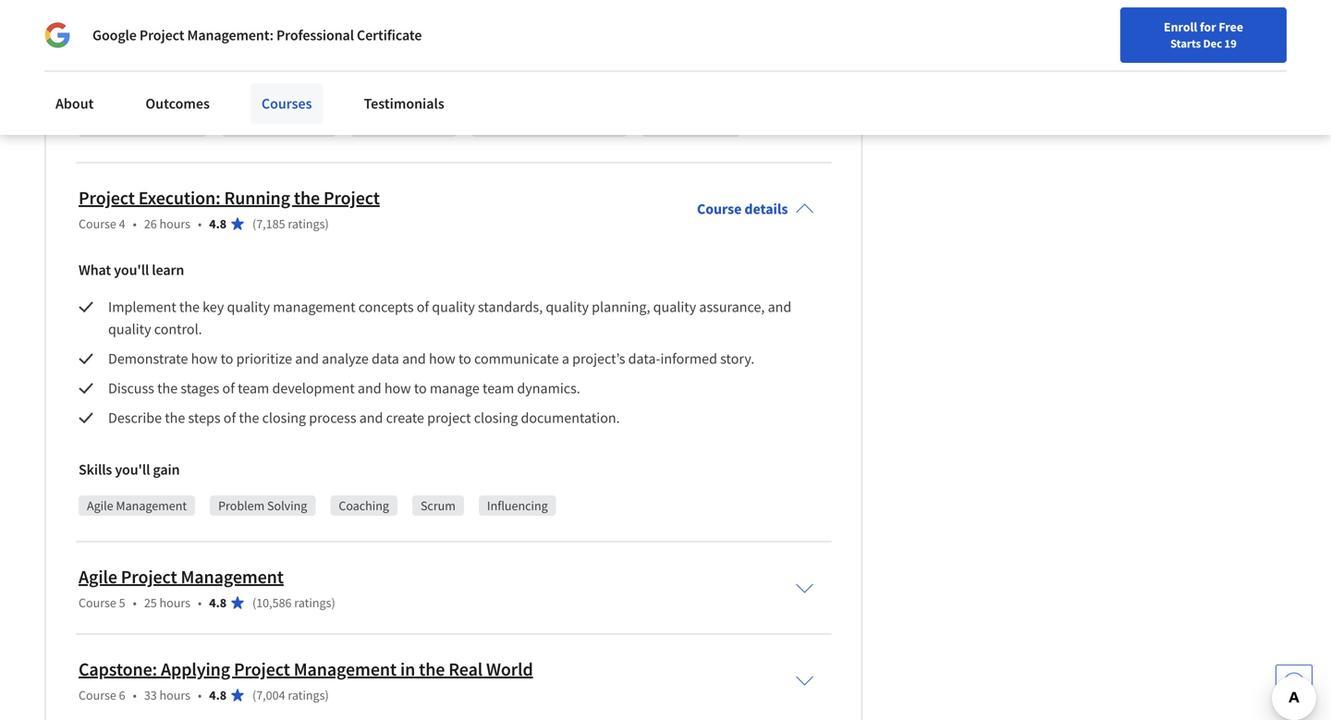 Task type: describe. For each thing, give the bounding box(es) containing it.
dynamics.
[[517, 379, 581, 398]]

free
[[1219, 18, 1244, 35]]

what you'll learn
[[79, 261, 184, 280]]

agile for agile management
[[87, 498, 113, 514]]

0 vertical spatial manage
[[403, 30, 453, 48]]

project's
[[573, 350, 626, 368]]

of for closing
[[224, 409, 236, 427]]

ratings for project
[[288, 687, 325, 704]]

10,586
[[256, 595, 292, 612]]

strategic thinking
[[230, 119, 328, 135]]

and right data
[[402, 350, 426, 368]]

quality up "demonstrate how to prioritize and analyze data and how to communicate a project's data-informed story."
[[432, 298, 475, 317]]

4.8 for management
[[209, 595, 227, 612]]

project execution: running the project link
[[79, 187, 380, 210]]

project up ( 7,185 ratings ) at the left of the page
[[324, 187, 380, 210]]

( for running
[[252, 216, 256, 232]]

draft a communication plan and explain how to manage it.
[[108, 30, 468, 48]]

management:
[[187, 26, 274, 44]]

project management
[[87, 119, 199, 135]]

concepts
[[359, 298, 414, 317]]

story.
[[721, 350, 755, 368]]

quality up informed
[[654, 298, 697, 317]]

key
[[203, 298, 224, 317]]

implement the key quality management concepts of quality standards, quality planning, quality assurance, and quality control.
[[108, 298, 795, 339]]

project down about
[[87, 119, 125, 135]]

execution:
[[138, 187, 221, 210]]

learn
[[152, 261, 184, 280]]

and inside implement the key quality management concepts of quality standards, quality planning, quality assurance, and quality control.
[[768, 298, 792, 317]]

development
[[272, 379, 355, 398]]

skills for agile management
[[79, 461, 112, 479]]

influencing
[[487, 498, 548, 514]]

33
[[144, 687, 157, 704]]

• down the applying
[[198, 687, 202, 704]]

0 horizontal spatial a
[[141, 30, 149, 48]]

gain for project management
[[153, 82, 180, 100]]

demonstrate how to prioritize and analyze data and how to communicate a project's data-informed story.
[[108, 350, 758, 368]]

standards,
[[478, 298, 543, 317]]

of inside implement the key quality management concepts of quality standards, quality planning, quality assurance, and quality control.
[[417, 298, 429, 317]]

course details
[[697, 200, 788, 218]]

courses
[[262, 94, 312, 113]]

explain
[[309, 30, 354, 48]]

skills you'll gain for project
[[79, 82, 180, 100]]

dec
[[1204, 36, 1223, 51]]

professional
[[277, 26, 354, 44]]

ratings for management
[[294, 595, 332, 612]]

course details button
[[683, 174, 829, 244]]

and left create on the left
[[360, 409, 383, 427]]

charter
[[692, 119, 732, 135]]

how down implement the key quality management concepts of quality standards, quality planning, quality assurance, and quality control.
[[429, 350, 456, 368]]

how up stages
[[191, 350, 218, 368]]

4
[[119, 216, 125, 232]]

informed
[[661, 350, 718, 368]]

to down implement the key quality management concepts of quality standards, quality planning, quality assurance, and quality control.
[[459, 350, 472, 368]]

prioritize
[[236, 350, 292, 368]]

hours for applying
[[160, 687, 191, 704]]

1 vertical spatial you'll
[[114, 261, 149, 280]]

google project management: professional certificate
[[92, 26, 422, 44]]

documentation.
[[521, 409, 620, 427]]

enroll for free starts dec 19
[[1164, 18, 1244, 51]]

and up describe the steps of the closing process and create project closing documentation.
[[358, 379, 382, 398]]

world
[[487, 658, 533, 681]]

project charter
[[650, 119, 732, 135]]

) for the
[[325, 216, 329, 232]]

agile project management link
[[79, 566, 284, 589]]

• down agile project management link
[[198, 595, 202, 612]]

details
[[745, 200, 788, 218]]

stakeholder
[[480, 119, 545, 135]]

planning,
[[592, 298, 651, 317]]

project
[[427, 409, 471, 427]]

and up development on the bottom left of the page
[[295, 350, 319, 368]]

capstone: applying project management in the real world link
[[79, 658, 533, 681]]

• right 4
[[133, 216, 137, 232]]

6
[[119, 687, 125, 704]]

how up create on the left
[[385, 379, 411, 398]]

5
[[119, 595, 125, 612]]

• right 5
[[133, 595, 137, 612]]

coaching
[[339, 498, 389, 514]]

real
[[449, 658, 483, 681]]

agile project management
[[79, 566, 284, 589]]

4.8 for running
[[209, 216, 227, 232]]

create
[[386, 409, 425, 427]]

( 7,185 ratings )
[[252, 216, 329, 232]]

the left steps
[[165, 409, 185, 427]]

implement
[[108, 298, 176, 317]]

testimonials
[[364, 94, 445, 113]]

agile management
[[87, 498, 187, 514]]

what
[[79, 261, 111, 280]]

google
[[92, 26, 137, 44]]

course 4 • 26 hours •
[[79, 216, 202, 232]]

• down execution:
[[198, 216, 202, 232]]

business
[[359, 119, 407, 135]]

( 10,586 ratings )
[[252, 595, 335, 612]]

in
[[400, 658, 415, 681]]

stakeholder management
[[480, 119, 619, 135]]

outcomes link
[[134, 83, 221, 124]]

problem solving
[[218, 498, 307, 514]]

1 closing from the left
[[262, 409, 306, 427]]

project up 4
[[79, 187, 135, 210]]

running
[[224, 187, 290, 210]]

( for project
[[252, 687, 256, 704]]

control.
[[154, 320, 202, 339]]

courses link
[[251, 83, 323, 124]]

solving
[[267, 498, 307, 514]]

course for capstone: applying project management in the real world
[[79, 687, 116, 704]]

project up 7,004
[[234, 658, 290, 681]]

process
[[309, 409, 357, 427]]

you'll for agile
[[115, 461, 150, 479]]

describe the steps of the closing process and create project closing documentation.
[[108, 409, 620, 427]]

to left prioritize
[[221, 350, 233, 368]]

discuss the stages of team development and how to manage team dynamics.
[[108, 379, 581, 398]]

management for agile management
[[116, 498, 187, 514]]

management
[[273, 298, 356, 317]]



Task type: vqa. For each thing, say whether or not it's contained in the screenshot.
the bottom (
yes



Task type: locate. For each thing, give the bounding box(es) containing it.
0 vertical spatial skills you'll gain
[[79, 82, 180, 100]]

1 horizontal spatial team
[[483, 379, 514, 398]]

1 hours from the top
[[160, 216, 191, 232]]

1 vertical spatial ratings
[[294, 595, 332, 612]]

3 ( from the top
[[252, 687, 256, 704]]

applying
[[161, 658, 230, 681]]

gain
[[153, 82, 180, 100], [153, 461, 180, 479]]

1 skills you'll gain from the top
[[79, 82, 180, 100]]

2 vertical spatial hours
[[160, 687, 191, 704]]

google image
[[44, 22, 70, 48]]

hours right 26
[[160, 216, 191, 232]]

0 vertical spatial a
[[141, 30, 149, 48]]

1 horizontal spatial closing
[[474, 409, 518, 427]]

1 vertical spatial agile
[[79, 566, 117, 589]]

7,004
[[256, 687, 285, 704]]

analyze
[[322, 350, 369, 368]]

3 hours from the top
[[160, 687, 191, 704]]

for
[[1200, 18, 1217, 35]]

of for development
[[222, 379, 235, 398]]

agile for agile project management
[[79, 566, 117, 589]]

0 horizontal spatial closing
[[262, 409, 306, 427]]

ratings right the '10,586'
[[294, 595, 332, 612]]

0 vertical spatial you'll
[[115, 82, 150, 100]]

project right draft
[[140, 26, 184, 44]]

1 vertical spatial )
[[332, 595, 335, 612]]

the right in
[[419, 658, 445, 681]]

2 vertical spatial 4.8
[[209, 687, 227, 704]]

manage up 'project'
[[430, 379, 480, 398]]

skills up agile management
[[79, 461, 112, 479]]

it.
[[455, 30, 468, 48]]

hours right 25
[[160, 595, 191, 612]]

2 vertical spatial of
[[224, 409, 236, 427]]

ratings down the capstone: applying project management in the real world link
[[288, 687, 325, 704]]

skills down draft
[[79, 82, 112, 100]]

26
[[144, 216, 157, 232]]

steps
[[188, 409, 221, 427]]

draft
[[108, 30, 138, 48]]

( down running
[[252, 216, 256, 232]]

7,185
[[256, 216, 285, 232]]

0 vertical spatial hours
[[160, 216, 191, 232]]

quality down implement
[[108, 320, 151, 339]]

and right assurance,
[[768, 298, 792, 317]]

quality right key on the left of page
[[227, 298, 270, 317]]

certificate
[[357, 26, 422, 44]]

demonstrate
[[108, 350, 188, 368]]

course 5 • 25 hours •
[[79, 595, 202, 612]]

4.8 down project execution: running the project link
[[209, 216, 227, 232]]

1 vertical spatial skills
[[79, 461, 112, 479]]

• right 6
[[133, 687, 137, 704]]

2 gain from the top
[[153, 461, 180, 479]]

gain for agile management
[[153, 461, 180, 479]]

management up the '10,586'
[[181, 566, 284, 589]]

management down outcomes
[[128, 119, 199, 135]]

hours for execution:
[[160, 216, 191, 232]]

business writing
[[359, 119, 449, 135]]

( for management
[[252, 595, 256, 612]]

0 vertical spatial of
[[417, 298, 429, 317]]

0 horizontal spatial team
[[238, 379, 269, 398]]

2 hours from the top
[[160, 595, 191, 612]]

to
[[387, 30, 400, 48], [221, 350, 233, 368], [459, 350, 472, 368], [414, 379, 427, 398]]

2 skills you'll gain from the top
[[79, 461, 180, 479]]

1 vertical spatial 4.8
[[209, 595, 227, 612]]

course left details
[[697, 200, 742, 218]]

and right plan
[[283, 30, 306, 48]]

3 4.8 from the top
[[209, 687, 227, 704]]

course for project execution: running the project
[[79, 216, 116, 232]]

how right explain
[[357, 30, 384, 48]]

the up ( 7,185 ratings ) at the left of the page
[[294, 187, 320, 210]]

a left project's
[[562, 350, 570, 368]]

menu item
[[997, 18, 1116, 79]]

1 vertical spatial gain
[[153, 461, 180, 479]]

1 team from the left
[[238, 379, 269, 398]]

of right steps
[[224, 409, 236, 427]]

1 vertical spatial hours
[[160, 595, 191, 612]]

scrum
[[421, 498, 456, 514]]

you'll up project management
[[115, 82, 150, 100]]

skills for project management
[[79, 82, 112, 100]]

course left 6
[[79, 687, 116, 704]]

a
[[141, 30, 149, 48], [562, 350, 570, 368]]

team
[[238, 379, 269, 398], [483, 379, 514, 398]]

to right explain
[[387, 30, 400, 48]]

the left stages
[[157, 379, 178, 398]]

the
[[294, 187, 320, 210], [179, 298, 200, 317], [157, 379, 178, 398], [165, 409, 185, 427], [239, 409, 259, 427], [419, 658, 445, 681]]

( down the capstone: applying project management in the real world link
[[252, 687, 256, 704]]

quality
[[227, 298, 270, 317], [432, 298, 475, 317], [546, 298, 589, 317], [654, 298, 697, 317], [108, 320, 151, 339]]

1 4.8 from the top
[[209, 216, 227, 232]]

skills you'll gain
[[79, 82, 180, 100], [79, 461, 180, 479]]

2 team from the left
[[483, 379, 514, 398]]

skills you'll gain up agile management
[[79, 461, 180, 479]]

course
[[697, 200, 742, 218], [79, 216, 116, 232], [79, 595, 116, 612], [79, 687, 116, 704]]

) right the '10,586'
[[332, 595, 335, 612]]

) right 7,185
[[325, 216, 329, 232]]

coursera image
[[22, 15, 140, 45]]

outcomes
[[146, 94, 210, 113]]

2 4.8 from the top
[[209, 595, 227, 612]]

1 vertical spatial (
[[252, 595, 256, 612]]

testimonials link
[[353, 83, 456, 124]]

communication
[[152, 30, 249, 48]]

management right stakeholder
[[548, 119, 619, 135]]

19
[[1225, 36, 1237, 51]]

0 vertical spatial agile
[[87, 498, 113, 514]]

you'll for project
[[115, 82, 150, 100]]

) down the capstone: applying project management in the real world
[[325, 687, 329, 704]]

project up 25
[[121, 566, 177, 589]]

4.8 for project
[[209, 687, 227, 704]]

4.8
[[209, 216, 227, 232], [209, 595, 227, 612], [209, 687, 227, 704]]

project left charter
[[650, 119, 689, 135]]

team down communicate
[[483, 379, 514, 398]]

starts
[[1171, 36, 1202, 51]]

( 7,004 ratings )
[[252, 687, 329, 704]]

course left 4
[[79, 216, 116, 232]]

about
[[55, 94, 94, 113]]

hours for project
[[160, 595, 191, 612]]

skills you'll gain up project management
[[79, 82, 180, 100]]

25
[[144, 595, 157, 612]]

closing down development on the bottom left of the page
[[262, 409, 306, 427]]

course for agile project management
[[79, 595, 116, 612]]

course inside dropdown button
[[697, 200, 742, 218]]

course left 5
[[79, 595, 116, 612]]

data
[[372, 350, 399, 368]]

assurance,
[[700, 298, 765, 317]]

capstone: applying project management in the real world
[[79, 658, 533, 681]]

1 gain from the top
[[153, 82, 180, 100]]

gain up agile management
[[153, 461, 180, 479]]

2 vertical spatial )
[[325, 687, 329, 704]]

communicate
[[474, 350, 559, 368]]

None search field
[[264, 12, 569, 49]]

management for stakeholder management
[[548, 119, 619, 135]]

0 vertical spatial ratings
[[288, 216, 325, 232]]

2 vertical spatial ratings
[[288, 687, 325, 704]]

team down prioritize
[[238, 379, 269, 398]]

skills you'll gain for agile
[[79, 461, 180, 479]]

problem
[[218, 498, 265, 514]]

1 vertical spatial a
[[562, 350, 570, 368]]

enroll
[[1164, 18, 1198, 35]]

describe
[[108, 409, 162, 427]]

1 ( from the top
[[252, 216, 256, 232]]

capstone:
[[79, 658, 157, 681]]

writing
[[410, 119, 449, 135]]

ratings for running
[[288, 216, 325, 232]]

closing right 'project'
[[474, 409, 518, 427]]

quality left planning,
[[546, 298, 589, 317]]

to down "demonstrate how to prioritize and analyze data and how to communicate a project's data-informed story."
[[414, 379, 427, 398]]

of right concepts
[[417, 298, 429, 317]]

you'll
[[115, 82, 150, 100], [114, 261, 149, 280], [115, 461, 150, 479]]

gain up project management
[[153, 82, 180, 100]]

manage
[[403, 30, 453, 48], [430, 379, 480, 398]]

management up agile project management link
[[116, 498, 187, 514]]

hours right 33
[[160, 687, 191, 704]]

( down agile project management link
[[252, 595, 256, 612]]

the inside implement the key quality management concepts of quality standards, quality planning, quality assurance, and quality control.
[[179, 298, 200, 317]]

stages
[[181, 379, 220, 398]]

2 vertical spatial you'll
[[115, 461, 150, 479]]

) for management
[[325, 687, 329, 704]]

0 vertical spatial skills
[[79, 82, 112, 100]]

2 vertical spatial (
[[252, 687, 256, 704]]

the right steps
[[239, 409, 259, 427]]

1 vertical spatial manage
[[430, 379, 480, 398]]

manage left it. on the top left of the page
[[403, 30, 453, 48]]

and
[[283, 30, 306, 48], [768, 298, 792, 317], [295, 350, 319, 368], [402, 350, 426, 368], [358, 379, 382, 398], [360, 409, 383, 427]]

strategic
[[230, 119, 278, 135]]

0 vertical spatial )
[[325, 216, 329, 232]]

how
[[357, 30, 384, 48], [191, 350, 218, 368], [429, 350, 456, 368], [385, 379, 411, 398]]

2 ( from the top
[[252, 595, 256, 612]]

agile
[[87, 498, 113, 514], [79, 566, 117, 589]]

ratings
[[288, 216, 325, 232], [294, 595, 332, 612], [288, 687, 325, 704]]

a right draft
[[141, 30, 149, 48]]

2 closing from the left
[[474, 409, 518, 427]]

course 6 • 33 hours •
[[79, 687, 202, 704]]

project execution: running the project
[[79, 187, 380, 210]]

discuss
[[108, 379, 154, 398]]

1 vertical spatial of
[[222, 379, 235, 398]]

hours
[[160, 216, 191, 232], [160, 595, 191, 612], [160, 687, 191, 704]]

help center image
[[1284, 672, 1306, 695]]

0 vertical spatial (
[[252, 216, 256, 232]]

about link
[[44, 83, 105, 124]]

2 skills from the top
[[79, 461, 112, 479]]

0 vertical spatial 4.8
[[209, 216, 227, 232]]

skills
[[79, 82, 112, 100], [79, 461, 112, 479]]

4.8 down agile project management
[[209, 595, 227, 612]]

4.8 down the applying
[[209, 687, 227, 704]]

thinking
[[281, 119, 328, 135]]

you'll up agile management
[[115, 461, 150, 479]]

management
[[128, 119, 199, 135], [548, 119, 619, 135], [116, 498, 187, 514], [181, 566, 284, 589], [294, 658, 397, 681]]

data-
[[629, 350, 661, 368]]

management up ( 7,004 ratings )
[[294, 658, 397, 681]]

of right stages
[[222, 379, 235, 398]]

ratings right 7,185
[[288, 216, 325, 232]]

1 vertical spatial skills you'll gain
[[79, 461, 180, 479]]

the left key on the left of page
[[179, 298, 200, 317]]

management for project management
[[128, 119, 199, 135]]

you'll left learn at the top left of the page
[[114, 261, 149, 280]]

1 horizontal spatial a
[[562, 350, 570, 368]]

0 vertical spatial gain
[[153, 82, 180, 100]]

plan
[[252, 30, 280, 48]]

1 skills from the top
[[79, 82, 112, 100]]



